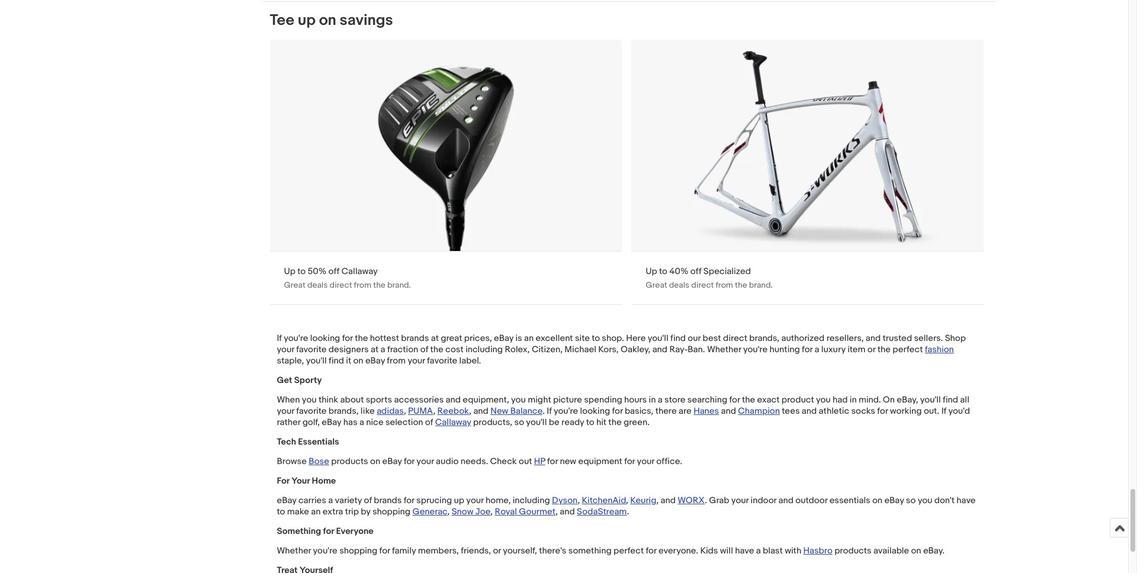 Task type: describe. For each thing, give the bounding box(es) containing it.
hasbro
[[804, 546, 833, 557]]

to inside up to 40% off specialized great deals direct from the brand.
[[660, 266, 668, 277]]

needs.
[[461, 456, 489, 468]]

hp link
[[534, 456, 546, 468]]

perfect inside if you're looking for the hottest brands at great prices, ebay is an excellent site to shop. here you'll find our best direct brands, authorized resellers, and trusted sellers. shop your favorite designers at a fraction of the cost including rolex, citizen, michael kors, oakley, and ray-ban. whether you're hunting for a luxury item or the perfect
[[893, 344, 924, 356]]

your left audio
[[417, 456, 434, 468]]

hours
[[625, 395, 647, 406]]

off for 40%
[[691, 266, 702, 277]]

your left home,
[[467, 495, 484, 507]]

and left worx link
[[661, 495, 676, 507]]

is
[[516, 333, 523, 344]]

for inside "tees and athletic socks for working out. if you'd rather golf, ebay has a nice selection of"
[[878, 406, 889, 417]]

on left savings
[[319, 11, 337, 30]]

green.
[[624, 417, 650, 428]]

find inside fashion staple, you'll find it on ebay from your favorite label.
[[329, 356, 344, 367]]

socks
[[852, 406, 876, 417]]

have inside . grab your indoor and outdoor essentials on ebay so you don't have to make an extra trip by shopping
[[957, 495, 976, 507]]

bose link
[[309, 456, 329, 468]]

you left think
[[302, 395, 317, 406]]

worx link
[[678, 495, 705, 507]]

0 horizontal spatial perfect
[[614, 546, 644, 557]]

0 horizontal spatial at
[[371, 344, 379, 356]]

cost
[[446, 344, 464, 356]]

our
[[688, 333, 701, 344]]

the right hit
[[609, 417, 622, 428]]

including inside if you're looking for the hottest brands at great prices, ebay is an excellent site to shop. here you'll find our best direct brands, authorized resellers, and trusted sellers. shop your favorite designers at a fraction of the cost including rolex, citizen, michael kors, oakley, and ray-ban. whether you're hunting for a luxury item or the perfect
[[466, 344, 503, 356]]

prices,
[[465, 333, 492, 344]]

if inside "tees and athletic socks for working out. if you'd rather golf, ebay has a nice selection of"
[[942, 406, 947, 417]]

you left might
[[512, 395, 526, 406]]

all
[[961, 395, 970, 406]]

for
[[277, 476, 290, 487]]

adidas link
[[377, 406, 404, 417]]

so inside . grab your indoor and outdoor essentials on ebay so you don't have to make an extra trip by shopping
[[907, 495, 917, 507]]

kids
[[701, 546, 719, 557]]

and inside "tees and athletic socks for working out. if you'd rather golf, ebay has a nice selection of"
[[802, 406, 817, 417]]

there's
[[539, 546, 567, 557]]

for left family on the left bottom of the page
[[380, 546, 390, 557]]

might
[[528, 395, 552, 406]]

your inside . grab your indoor and outdoor essentials on ebay so you don't have to make an extra trip by shopping
[[732, 495, 749, 507]]

of inside if you're looking for the hottest brands at great prices, ebay is an excellent site to shop. here you'll find our best direct brands, authorized resellers, and trusted sellers. shop your favorite designers at a fraction of the cost including rolex, citizen, michael kors, oakley, and ray-ban. whether you're hunting for a luxury item or the perfect
[[421, 344, 429, 356]]

get
[[277, 375, 292, 386]]

and left ray- on the right bottom of page
[[653, 344, 668, 356]]

a left blast
[[757, 546, 761, 557]]

great
[[441, 333, 463, 344]]

everyone
[[336, 526, 374, 538]]

and left new
[[474, 406, 489, 417]]

2 vertical spatial of
[[364, 495, 372, 507]]

deals for 40%
[[670, 280, 690, 290]]

be
[[549, 417, 560, 428]]

store
[[665, 395, 686, 406]]

and inside when you think about sports accessories and equipment, you might picture spending hours in a store searching for the exact product you had in mind. on ebay, you'll find all your favorite brands, like
[[446, 395, 461, 406]]

ebay inside . grab your indoor and outdoor essentials on ebay so you don't have to make an extra trip by shopping
[[885, 495, 905, 507]]

whether inside if you're looking for the hottest brands at great prices, ebay is an excellent site to shop. here you'll find our best direct brands, authorized resellers, and trusted sellers. shop your favorite designers at a fraction of the cost including rolex, citizen, michael kors, oakley, and ray-ban. whether you're hunting for a luxury item or the perfect
[[708, 344, 742, 356]]

direct for callaway
[[330, 280, 352, 290]]

citizen,
[[532, 344, 563, 356]]

products,
[[474, 417, 513, 428]]

from for callaway
[[354, 280, 372, 290]]

savings
[[340, 11, 393, 30]]

accessories
[[394, 395, 444, 406]]

and right gourmet
[[560, 507, 575, 518]]

ebay inside if you're looking for the hottest brands at great prices, ebay is an excellent site to shop. here you'll find our best direct brands, authorized resellers, and trusted sellers. shop your favorite designers at a fraction of the cost including rolex, citizen, michael kors, oakley, and ray-ban. whether you're hunting for a luxury item or the perfect
[[494, 333, 514, 344]]

the right item
[[878, 344, 891, 356]]

1 vertical spatial callaway
[[435, 417, 472, 428]]

kors,
[[599, 344, 619, 356]]

your left office.
[[638, 456, 655, 468]]

and right hanes link
[[722, 406, 737, 417]]

oakley,
[[621, 344, 651, 356]]

a left luxury
[[815, 344, 820, 356]]

it
[[346, 356, 352, 367]]

0 horizontal spatial products
[[331, 456, 368, 468]]

find inside when you think about sports accessories and equipment, you might picture spending hours in a store searching for the exact product you had in mind. on ebay, you'll find all your favorite brands, like
[[944, 395, 959, 406]]

or inside if you're looking for the hottest brands at great prices, ebay is an excellent site to shop. here you'll find our best direct brands, authorized resellers, and trusted sellers. shop your favorite designers at a fraction of the cost including rolex, citizen, michael kors, oakley, and ray-ban. whether you're hunting for a luxury item or the perfect
[[868, 344, 876, 356]]

favorite for staple, you'll find it on ebay from your favorite label.
[[296, 344, 327, 356]]

reebok
[[438, 406, 470, 417]]

an inside if you're looking for the hottest brands at great prices, ebay is an excellent site to shop. here you'll find our best direct brands, authorized resellers, and trusted sellers. shop your favorite designers at a fraction of the cost including rolex, citizen, michael kors, oakley, and ray-ban. whether you're hunting for a luxury item or the perfect
[[525, 333, 534, 344]]

you'll inside if you're looking for the hottest brands at great prices, ebay is an excellent site to shop. here you'll find our best direct brands, authorized resellers, and trusted sellers. shop your favorite designers at a fraction of the cost including rolex, citizen, michael kors, oakley, and ray-ban. whether you're hunting for a luxury item or the perfect
[[648, 333, 669, 344]]

your inside if you're looking for the hottest brands at great prices, ebay is an excellent site to shop. here you'll find our best direct brands, authorized resellers, and trusted sellers. shop your favorite designers at a fraction of the cost including rolex, citizen, michael kors, oakley, and ray-ban. whether you're hunting for a luxury item or the perfect
[[277, 344, 295, 356]]

equipment,
[[463, 395, 510, 406]]

generac
[[413, 507, 448, 518]]

an inside . grab your indoor and outdoor essentials on ebay so you don't have to make an extra trip by shopping
[[311, 507, 321, 518]]

puma
[[408, 406, 434, 417]]

blast
[[763, 546, 783, 557]]

ready
[[562, 417, 585, 428]]

of inside "tees and athletic socks for working out. if you'd rather golf, ebay has a nice selection of"
[[425, 417, 433, 428]]

variety
[[335, 495, 362, 507]]

like
[[361, 406, 375, 417]]

whether you're shopping for family members, friends, or yourself, there's something perfect for everyone. kids will have a blast with hasbro products available on ebay.
[[277, 546, 945, 557]]

dyson link
[[552, 495, 578, 507]]

1 horizontal spatial .
[[627, 507, 630, 518]]

for right equipment
[[625, 456, 636, 468]]

your inside fashion staple, you'll find it on ebay from your favorite label.
[[408, 356, 425, 367]]

1 vertical spatial products
[[835, 546, 872, 557]]

on inside . grab your indoor and outdoor essentials on ebay so you don't have to make an extra trip by shopping
[[873, 495, 883, 507]]

champion
[[739, 406, 781, 417]]

for left audio
[[404, 456, 415, 468]]

1 vertical spatial brands
[[374, 495, 402, 507]]

shop
[[946, 333, 967, 344]]

find inside if you're looking for the hottest brands at great prices, ebay is an excellent site to shop. here you'll find our best direct brands, authorized resellers, and trusted sellers. shop your favorite designers at a fraction of the cost including rolex, citizen, michael kors, oakley, and ray-ban. whether you're hunting for a luxury item or the perfect
[[671, 333, 686, 344]]

fashion link
[[926, 344, 955, 356]]

callaway inside up to 50% off callaway great deals direct from the brand.
[[342, 266, 378, 277]]

for your home
[[277, 476, 336, 487]]

royal
[[495, 507, 517, 518]]

for right the hunting
[[803, 344, 813, 356]]

snow joe link
[[452, 507, 491, 518]]

sprucing
[[417, 495, 452, 507]]

mind.
[[859, 395, 882, 406]]

brands, inside if you're looking for the hottest brands at great prices, ebay is an excellent site to shop. here you'll find our best direct brands, authorized resellers, and trusted sellers. shop your favorite designers at a fraction of the cost including rolex, citizen, michael kors, oakley, and ray-ban. whether you're hunting for a luxury item or the perfect
[[750, 333, 780, 344]]

1 vertical spatial shopping
[[340, 546, 378, 557]]

browse bose products on ebay for your audio needs. check out hp for new equipment for your office.
[[277, 456, 683, 468]]

fashion staple, you'll find it on ebay from your favorite label.
[[277, 344, 955, 367]]

there
[[656, 406, 677, 417]]

a left variety at the left of page
[[328, 495, 333, 507]]

1 horizontal spatial up
[[454, 495, 465, 507]]

yourself,
[[503, 546, 537, 557]]

for up it
[[342, 333, 353, 344]]

ban.
[[688, 344, 706, 356]]

home
[[312, 476, 336, 487]]

the left cost
[[431, 344, 444, 356]]

office.
[[657, 456, 683, 468]]

new
[[491, 406, 509, 417]]

shop.
[[602, 333, 625, 344]]

tee up on savings
[[270, 11, 393, 30]]

equipment
[[579, 456, 623, 468]]

something
[[277, 526, 321, 538]]

audio
[[436, 456, 459, 468]]

tees and athletic socks for working out. if you'd rather golf, ebay has a nice selection of
[[277, 406, 971, 428]]

extra
[[323, 507, 343, 518]]

has
[[344, 417, 358, 428]]

favorite inside fashion staple, you'll find it on ebay from your favorite label.
[[427, 356, 458, 367]]

worx
[[678, 495, 705, 507]]

shopping inside . grab your indoor and outdoor essentials on ebay so you don't have to make an extra trip by shopping
[[373, 507, 411, 518]]

tees
[[783, 406, 800, 417]]

brand. for up to 50% off callaway
[[388, 280, 411, 290]]

great for up to 40% off specialized
[[646, 280, 668, 290]]

a left fraction
[[381, 344, 386, 356]]

brands inside if you're looking for the hottest brands at great prices, ebay is an excellent site to shop. here you'll find our best direct brands, authorized resellers, and trusted sellers. shop your favorite designers at a fraction of the cost including rolex, citizen, michael kors, oakley, and ray-ban. whether you're hunting for a luxury item or the perfect
[[401, 333, 429, 344]]

luxury
[[822, 344, 846, 356]]

the left hottest
[[355, 333, 368, 344]]

athletic
[[819, 406, 850, 417]]

1 horizontal spatial if
[[547, 406, 552, 417]]

looking inside if you're looking for the hottest brands at great prices, ebay is an excellent site to shop. here you'll find our best direct brands, authorized resellers, and trusted sellers. shop your favorite designers at a fraction of the cost including rolex, citizen, michael kors, oakley, and ray-ban. whether you're hunting for a luxury item or the perfect
[[310, 333, 340, 344]]

sellers.
[[915, 333, 944, 344]]

something
[[569, 546, 612, 557]]

available
[[874, 546, 910, 557]]

puma link
[[408, 406, 434, 417]]

tech
[[277, 437, 296, 448]]

1 in from the left
[[649, 395, 656, 406]]



Task type: vqa. For each thing, say whether or not it's contained in the screenshot.
the 'Dyson' Link
yes



Task type: locate. For each thing, give the bounding box(es) containing it.
0 horizontal spatial brands,
[[329, 406, 359, 417]]

perfect
[[893, 344, 924, 356], [614, 546, 644, 557]]

0 vertical spatial looking
[[310, 333, 340, 344]]

if
[[277, 333, 282, 344], [547, 406, 552, 417], [942, 406, 947, 417]]

shopping right by
[[373, 507, 411, 518]]

don't
[[935, 495, 955, 507]]

new balance link
[[491, 406, 543, 417]]

0 vertical spatial perfect
[[893, 344, 924, 356]]

and right tees
[[802, 406, 817, 417]]

0 horizontal spatial deals
[[308, 280, 328, 290]]

off for 50%
[[329, 266, 340, 277]]

on right it
[[354, 356, 364, 367]]

to inside if you're looking for the hottest brands at great prices, ebay is an excellent site to shop. here you'll find our best direct brands, authorized resellers, and trusted sellers. shop your favorite designers at a fraction of the cost including rolex, citizen, michael kors, oakley, and ray-ban. whether you're hunting for a luxury item or the perfect
[[592, 333, 600, 344]]

1 horizontal spatial an
[[525, 333, 534, 344]]

from inside up to 40% off specialized great deals direct from the brand.
[[716, 280, 734, 290]]

0 horizontal spatial callaway
[[342, 266, 378, 277]]

0 horizontal spatial up
[[284, 266, 296, 277]]

spending
[[585, 395, 623, 406]]

have right will
[[736, 546, 755, 557]]

brands right by
[[374, 495, 402, 507]]

champion link
[[739, 406, 781, 417]]

on inside fashion staple, you'll find it on ebay from your favorite label.
[[354, 356, 364, 367]]

1 vertical spatial looking
[[581, 406, 611, 417]]

a right has
[[360, 417, 364, 428]]

1 horizontal spatial in
[[850, 395, 857, 406]]

you'll up sporty
[[306, 356, 327, 367]]

brands right hottest
[[401, 333, 429, 344]]

1 great from the left
[[284, 280, 306, 290]]

favorite down great
[[427, 356, 458, 367]]

brand. inside up to 50% off callaway great deals direct from the brand.
[[388, 280, 411, 290]]

1 horizontal spatial products
[[835, 546, 872, 557]]

hanes
[[694, 406, 720, 417]]

ebay
[[494, 333, 514, 344], [366, 356, 385, 367], [322, 417, 342, 428], [383, 456, 402, 468], [277, 495, 297, 507], [885, 495, 905, 507]]

ebay down hottest
[[366, 356, 385, 367]]

up for up to 40% off specialized
[[646, 266, 658, 277]]

had
[[833, 395, 848, 406]]

from up hottest
[[354, 280, 372, 290]]

products right the bose
[[331, 456, 368, 468]]

brand. inside up to 40% off specialized great deals direct from the brand.
[[750, 280, 773, 290]]

from inside up to 50% off callaway great deals direct from the brand.
[[354, 280, 372, 290]]

browse
[[277, 456, 307, 468]]

authorized
[[782, 333, 825, 344]]

to inside . grab your indoor and outdoor essentials on ebay so you don't have to make an extra trip by shopping
[[277, 507, 285, 518]]

have right don't
[[957, 495, 976, 507]]

2 vertical spatial find
[[944, 395, 959, 406]]

and inside . grab your indoor and outdoor essentials on ebay so you don't have to make an extra trip by shopping
[[779, 495, 794, 507]]

1 horizontal spatial callaway
[[435, 417, 472, 428]]

1 vertical spatial brands,
[[329, 406, 359, 417]]

to left make
[[277, 507, 285, 518]]

when
[[277, 395, 300, 406]]

direct inside if you're looking for the hottest brands at great prices, ebay is an excellent site to shop. here you'll find our best direct brands, authorized resellers, and trusted sellers. shop your favorite designers at a fraction of the cost including rolex, citizen, michael kors, oakley, and ray-ban. whether you're hunting for a luxury item or the perfect
[[724, 333, 748, 344]]

a inside when you think about sports accessories and equipment, you might picture spending hours in a store searching for the exact product you had in mind. on ebay, you'll find all your favorite brands, like
[[658, 395, 663, 406]]

find left our
[[671, 333, 686, 344]]

0 vertical spatial shopping
[[373, 507, 411, 518]]

favorite down sporty
[[296, 406, 327, 417]]

1 vertical spatial including
[[513, 495, 550, 507]]

at
[[431, 333, 439, 344], [371, 344, 379, 356]]

1 horizontal spatial brand.
[[750, 280, 773, 290]]

deals inside up to 40% off specialized great deals direct from the brand.
[[670, 280, 690, 290]]

you'll right here
[[648, 333, 669, 344]]

for
[[342, 333, 353, 344], [803, 344, 813, 356], [730, 395, 741, 406], [613, 406, 623, 417], [878, 406, 889, 417], [404, 456, 415, 468], [548, 456, 558, 468], [625, 456, 636, 468], [404, 495, 415, 507], [323, 526, 334, 538], [380, 546, 390, 557], [646, 546, 657, 557]]

bose
[[309, 456, 329, 468]]

your inside when you think about sports accessories and equipment, you might picture spending hours in a store searching for the exact product you had in mind. on ebay, you'll find all your favorite brands, like
[[277, 406, 295, 417]]

ebay inside fashion staple, you'll find it on ebay from your favorite label.
[[366, 356, 385, 367]]

0 horizontal spatial direct
[[330, 280, 352, 290]]

gourmet
[[519, 507, 556, 518]]

sodastream
[[577, 507, 627, 518]]

your up get
[[277, 344, 295, 356]]

2 horizontal spatial if
[[942, 406, 947, 417]]

1 vertical spatial so
[[907, 495, 917, 507]]

ebay down selection
[[383, 456, 402, 468]]

1 vertical spatial up
[[454, 495, 465, 507]]

0 vertical spatial or
[[868, 344, 876, 356]]

to left 40%
[[660, 266, 668, 277]]

1 vertical spatial of
[[425, 417, 433, 428]]

sodastream link
[[577, 507, 627, 518]]

rolex,
[[505, 344, 530, 356]]

0 horizontal spatial if
[[277, 333, 282, 344]]

in
[[649, 395, 656, 406], [850, 395, 857, 406]]

0 horizontal spatial find
[[329, 356, 344, 367]]

your
[[292, 476, 310, 487]]

1 horizontal spatial perfect
[[893, 344, 924, 356]]

1 horizontal spatial or
[[868, 344, 876, 356]]

2 horizontal spatial .
[[705, 495, 708, 507]]

products right 'hasbro' on the right bottom
[[835, 546, 872, 557]]

are
[[679, 406, 692, 417]]

0 horizontal spatial great
[[284, 280, 306, 290]]

1 horizontal spatial from
[[387, 356, 406, 367]]

2 horizontal spatial direct
[[724, 333, 748, 344]]

or
[[868, 344, 876, 356], [493, 546, 501, 557]]

0 horizontal spatial up
[[298, 11, 316, 30]]

the up hottest
[[374, 280, 386, 290]]

up to 40% off specialized great deals direct from the brand.
[[646, 266, 773, 290]]

you inside . grab your indoor and outdoor essentials on ebay so you don't have to make an extra trip by shopping
[[918, 495, 933, 507]]

to inside up to 50% off callaway great deals direct from the brand.
[[298, 266, 306, 277]]

1 horizontal spatial great
[[646, 280, 668, 290]]

brand. down specialized
[[750, 280, 773, 290]]

hp
[[534, 456, 546, 468]]

from down specialized
[[716, 280, 734, 290]]

item
[[848, 344, 866, 356]]

find left it
[[329, 356, 344, 367]]

rather
[[277, 417, 301, 428]]

brands, left like
[[329, 406, 359, 417]]

1 horizontal spatial off
[[691, 266, 702, 277]]

great for up to 50% off callaway
[[284, 280, 306, 290]]

and up callaway link
[[446, 395, 461, 406]]

to right site
[[592, 333, 600, 344]]

0 vertical spatial including
[[466, 344, 503, 356]]

0 horizontal spatial including
[[466, 344, 503, 356]]

in right hours at the bottom right
[[649, 395, 656, 406]]

trusted
[[883, 333, 913, 344]]

for left sprucing
[[404, 495, 415, 507]]

an right is on the left of the page
[[525, 333, 534, 344]]

for down the extra
[[323, 526, 334, 538]]

from for specialized
[[716, 280, 734, 290]]

keurig link
[[631, 495, 657, 507]]

up inside up to 40% off specialized great deals direct from the brand.
[[646, 266, 658, 277]]

0 vertical spatial brands
[[401, 333, 429, 344]]

. left be
[[543, 406, 545, 417]]

for left "everyone."
[[646, 546, 657, 557]]

for right socks
[[878, 406, 889, 417]]

0 horizontal spatial whether
[[277, 546, 311, 557]]

designers
[[329, 344, 369, 356]]

0 vertical spatial of
[[421, 344, 429, 356]]

2 up from the left
[[646, 266, 658, 277]]

you
[[302, 395, 317, 406], [512, 395, 526, 406], [817, 395, 831, 406], [918, 495, 933, 507]]

great inside up to 40% off specialized great deals direct from the brand.
[[646, 280, 668, 290]]

0 horizontal spatial off
[[329, 266, 340, 277]]

and
[[866, 333, 881, 344], [653, 344, 668, 356], [446, 395, 461, 406], [474, 406, 489, 417], [722, 406, 737, 417], [802, 406, 817, 417], [661, 495, 676, 507], [779, 495, 794, 507], [560, 507, 575, 518]]

when you think about sports accessories and equipment, you might picture spending hours in a store searching for the exact product you had in mind. on ebay, you'll find all your favorite brands, like
[[277, 395, 970, 417]]

off
[[329, 266, 340, 277], [691, 266, 702, 277]]

sporty
[[294, 375, 322, 386]]

1 vertical spatial perfect
[[614, 546, 644, 557]]

0 horizontal spatial looking
[[310, 333, 340, 344]]

1 horizontal spatial looking
[[581, 406, 611, 417]]

on left ebay.
[[912, 546, 922, 557]]

kitchenaid link
[[582, 495, 627, 507]]

indoor
[[751, 495, 777, 507]]

to left hit
[[587, 417, 595, 428]]

. left grab
[[705, 495, 708, 507]]

of left callaway link
[[425, 417, 433, 428]]

to
[[298, 266, 306, 277], [660, 266, 668, 277], [592, 333, 600, 344], [587, 417, 595, 428], [277, 507, 285, 518]]

1 horizontal spatial so
[[907, 495, 917, 507]]

you'll left be
[[527, 417, 547, 428]]

0 vertical spatial up
[[298, 11, 316, 30]]

ebay down for
[[277, 495, 297, 507]]

0 horizontal spatial in
[[649, 395, 656, 406]]

1 off from the left
[[329, 266, 340, 277]]

you'll inside fashion staple, you'll find it on ebay from your favorite label.
[[306, 356, 327, 367]]

2 horizontal spatial from
[[716, 280, 734, 290]]

adidas , puma , reebok , and new balance . if you're looking for basics, there are hanes and champion
[[377, 406, 781, 417]]

perfect left fashion
[[893, 344, 924, 356]]

. inside . grab your indoor and outdoor essentials on ebay so you don't have to make an extra trip by shopping
[[705, 495, 708, 507]]

tech essentials
[[277, 437, 339, 448]]

1 vertical spatial find
[[329, 356, 344, 367]]

favorite up sporty
[[296, 344, 327, 356]]

if inside if you're looking for the hottest brands at great prices, ebay is an excellent site to shop. here you'll find our best direct brands, authorized resellers, and trusted sellers. shop your favorite designers at a fraction of the cost including rolex, citizen, michael kors, oakley, and ray-ban. whether you're hunting for a luxury item or the perfect
[[277, 333, 282, 344]]

in right "had"
[[850, 395, 857, 406]]

0 horizontal spatial from
[[354, 280, 372, 290]]

you'll right ebay,
[[921, 395, 942, 406]]

perfect right "something"
[[614, 546, 644, 557]]

you left don't
[[918, 495, 933, 507]]

ebay left is on the left of the page
[[494, 333, 514, 344]]

0 horizontal spatial brand.
[[388, 280, 411, 290]]

up right sprucing
[[454, 495, 465, 507]]

off inside up to 40% off specialized great deals direct from the brand.
[[691, 266, 702, 277]]

on right essentials
[[873, 495, 883, 507]]

working
[[891, 406, 923, 417]]

0 horizontal spatial have
[[736, 546, 755, 557]]

1 up from the left
[[284, 266, 296, 277]]

kitchenaid
[[582, 495, 627, 507]]

. grab your indoor and outdoor essentials on ebay so you don't have to make an extra trip by shopping
[[277, 495, 976, 518]]

1 vertical spatial have
[[736, 546, 755, 557]]

favorite inside if you're looking for the hottest brands at great prices, ebay is an excellent site to shop. here you'll find our best direct brands, authorized resellers, and trusted sellers. shop your favorite designers at a fraction of the cost including rolex, citizen, michael kors, oakley, and ray-ban. whether you're hunting for a luxury item or the perfect
[[296, 344, 327, 356]]

up for up to 50% off callaway
[[284, 266, 296, 277]]

up left 40%
[[646, 266, 658, 277]]

0 horizontal spatial so
[[515, 417, 525, 428]]

deals down 50%
[[308, 280, 328, 290]]

1 horizontal spatial deals
[[670, 280, 690, 290]]

hottest
[[370, 333, 399, 344]]

1 vertical spatial whether
[[277, 546, 311, 557]]

. left keurig
[[627, 507, 630, 518]]

0 vertical spatial callaway
[[342, 266, 378, 277]]

royal gourmet link
[[495, 507, 556, 518]]

a left store
[[658, 395, 663, 406]]

1 horizontal spatial up
[[646, 266, 658, 277]]

ebay,
[[898, 395, 919, 406]]

out.
[[925, 406, 940, 417]]

0 horizontal spatial an
[[311, 507, 321, 518]]

family
[[392, 546, 416, 557]]

the inside up to 50% off callaway great deals direct from the brand.
[[374, 280, 386, 290]]

make
[[287, 507, 309, 518]]

whether
[[708, 344, 742, 356], [277, 546, 311, 557]]

shopping down everyone
[[340, 546, 378, 557]]

brands, left authorized
[[750, 333, 780, 344]]

on down "nice"
[[370, 456, 381, 468]]

brand. for up to 40% off specialized
[[750, 280, 773, 290]]

1 deals from the left
[[308, 280, 328, 290]]

off right 40%
[[691, 266, 702, 277]]

the inside up to 40% off specialized great deals direct from the brand.
[[736, 280, 748, 290]]

1 horizontal spatial have
[[957, 495, 976, 507]]

grab
[[710, 495, 730, 507]]

0 vertical spatial find
[[671, 333, 686, 344]]

best
[[703, 333, 722, 344]]

fashion
[[926, 344, 955, 356]]

1 horizontal spatial brands,
[[750, 333, 780, 344]]

0 vertical spatial an
[[525, 333, 534, 344]]

brands, inside when you think about sports accessories and equipment, you might picture spending hours in a store searching for the exact product you had in mind. on ebay, you'll find all your favorite brands, like
[[329, 406, 359, 417]]

2 in from the left
[[850, 395, 857, 406]]

1 vertical spatial an
[[311, 507, 321, 518]]

up to 50% off callaway great deals direct from the brand.
[[284, 266, 411, 290]]

including right home,
[[513, 495, 550, 507]]

members,
[[418, 546, 459, 557]]

for right searching
[[730, 395, 741, 406]]

ebay inside "tees and athletic socks for working out. if you'd rather golf, ebay has a nice selection of"
[[322, 417, 342, 428]]

essentials
[[830, 495, 871, 507]]

favorite inside when you think about sports accessories and equipment, you might picture spending hours in a store searching for the exact product you had in mind. on ebay, you'll find all your favorite brands, like
[[296, 406, 327, 417]]

2 great from the left
[[646, 280, 668, 290]]

deals inside up to 50% off callaway great deals direct from the brand.
[[308, 280, 328, 290]]

hasbro link
[[804, 546, 833, 557]]

here
[[627, 333, 646, 344]]

deals for 50%
[[308, 280, 328, 290]]

adidas
[[377, 406, 404, 417]]

1 horizontal spatial at
[[431, 333, 439, 344]]

1 horizontal spatial direct
[[692, 280, 714, 290]]

direct for specialized
[[692, 280, 714, 290]]

1 horizontal spatial whether
[[708, 344, 742, 356]]

2 horizontal spatial find
[[944, 395, 959, 406]]

up inside up to 50% off callaway great deals direct from the brand.
[[284, 266, 296, 277]]

2 off from the left
[[691, 266, 702, 277]]

0 horizontal spatial or
[[493, 546, 501, 557]]

1 horizontal spatial find
[[671, 333, 686, 344]]

off inside up to 50% off callaway great deals direct from the brand.
[[329, 266, 340, 277]]

an left the extra
[[311, 507, 321, 518]]

fraction
[[388, 344, 419, 356]]

for right hp link
[[548, 456, 558, 468]]

the
[[374, 280, 386, 290], [736, 280, 748, 290], [355, 333, 368, 344], [431, 344, 444, 356], [878, 344, 891, 356], [743, 395, 756, 406], [609, 417, 622, 428]]

direct inside up to 40% off specialized great deals direct from the brand.
[[692, 280, 714, 290]]

your
[[277, 344, 295, 356], [408, 356, 425, 367], [277, 406, 295, 417], [417, 456, 434, 468], [638, 456, 655, 468], [467, 495, 484, 507], [732, 495, 749, 507]]

0 vertical spatial brands,
[[750, 333, 780, 344]]

hit
[[597, 417, 607, 428]]

you'll inside when you think about sports accessories and equipment, you might picture spending hours in a store searching for the exact product you had in mind. on ebay, you'll find all your favorite brands, like
[[921, 395, 942, 406]]

about
[[341, 395, 364, 406]]

if up staple,
[[277, 333, 282, 344]]

up right tee at the top of page
[[298, 11, 316, 30]]

you left "had"
[[817, 395, 831, 406]]

2 deals from the left
[[670, 280, 690, 290]]

at left great
[[431, 333, 439, 344]]

something for everyone
[[277, 526, 374, 538]]

1 brand. from the left
[[388, 280, 411, 290]]

direct inside up to 50% off callaway great deals direct from the brand.
[[330, 280, 352, 290]]

favorite for ,
[[296, 406, 327, 417]]

the left exact
[[743, 395, 756, 406]]

hanes link
[[694, 406, 720, 417]]

callaway right puma link
[[435, 417, 472, 428]]

the down specialized
[[736, 280, 748, 290]]

2 brand. from the left
[[750, 280, 773, 290]]

1 horizontal spatial including
[[513, 495, 550, 507]]

the inside when you think about sports accessories and equipment, you might picture spending hours in a store searching for the exact product you had in mind. on ebay, you'll find all your favorite brands, like
[[743, 395, 756, 406]]

brand. up hottest
[[388, 280, 411, 290]]

0 vertical spatial have
[[957, 495, 976, 507]]

your right grab
[[732, 495, 749, 507]]

so right new
[[515, 417, 525, 428]]

great inside up to 50% off callaway great deals direct from the brand.
[[284, 280, 306, 290]]

a inside "tees and athletic socks for working out. if you'd rather golf, ebay has a nice selection of"
[[360, 417, 364, 428]]

from down hottest
[[387, 356, 406, 367]]

you'd
[[949, 406, 971, 417]]

of right variety at the left of page
[[364, 495, 372, 507]]

if you're looking for the hottest brands at great prices, ebay is an excellent site to shop. here you'll find our best direct brands, authorized resellers, and trusted sellers. shop your favorite designers at a fraction of the cost including rolex, citizen, michael kors, oakley, and ray-ban. whether you're hunting for a luxury item or the perfect
[[277, 333, 967, 356]]

of right fraction
[[421, 344, 429, 356]]

callaway right 50%
[[342, 266, 378, 277]]

so
[[515, 417, 525, 428], [907, 495, 917, 507]]

joe
[[476, 507, 491, 518]]

trip
[[345, 507, 359, 518]]

for right hit
[[613, 406, 623, 417]]

think
[[319, 395, 339, 406]]

your up accessories
[[408, 356, 425, 367]]

None text field
[[270, 40, 623, 305], [632, 40, 985, 305], [270, 40, 623, 305], [632, 40, 985, 305]]

for inside when you think about sports accessories and equipment, you might picture spending hours in a store searching for the exact product you had in mind. on ebay, you'll find all your favorite brands, like
[[730, 395, 741, 406]]

0 vertical spatial whether
[[708, 344, 742, 356]]

0 horizontal spatial .
[[543, 406, 545, 417]]

find left all
[[944, 395, 959, 406]]

from inside fashion staple, you'll find it on ebay from your favorite label.
[[387, 356, 406, 367]]

ebay carries a variety of brands for sprucing up your home, including dyson , kitchenaid , keurig , and worx
[[277, 495, 705, 507]]

or right friends,
[[493, 546, 501, 557]]

1 vertical spatial or
[[493, 546, 501, 557]]

staple,
[[277, 356, 304, 367]]

your left golf,
[[277, 406, 295, 417]]

on
[[884, 395, 896, 406]]

and right item
[[866, 333, 881, 344]]

0 vertical spatial so
[[515, 417, 525, 428]]

off right 50%
[[329, 266, 340, 277]]

40%
[[670, 266, 689, 277]]

essentials
[[298, 437, 339, 448]]

0 vertical spatial products
[[331, 456, 368, 468]]

or right item
[[868, 344, 876, 356]]



